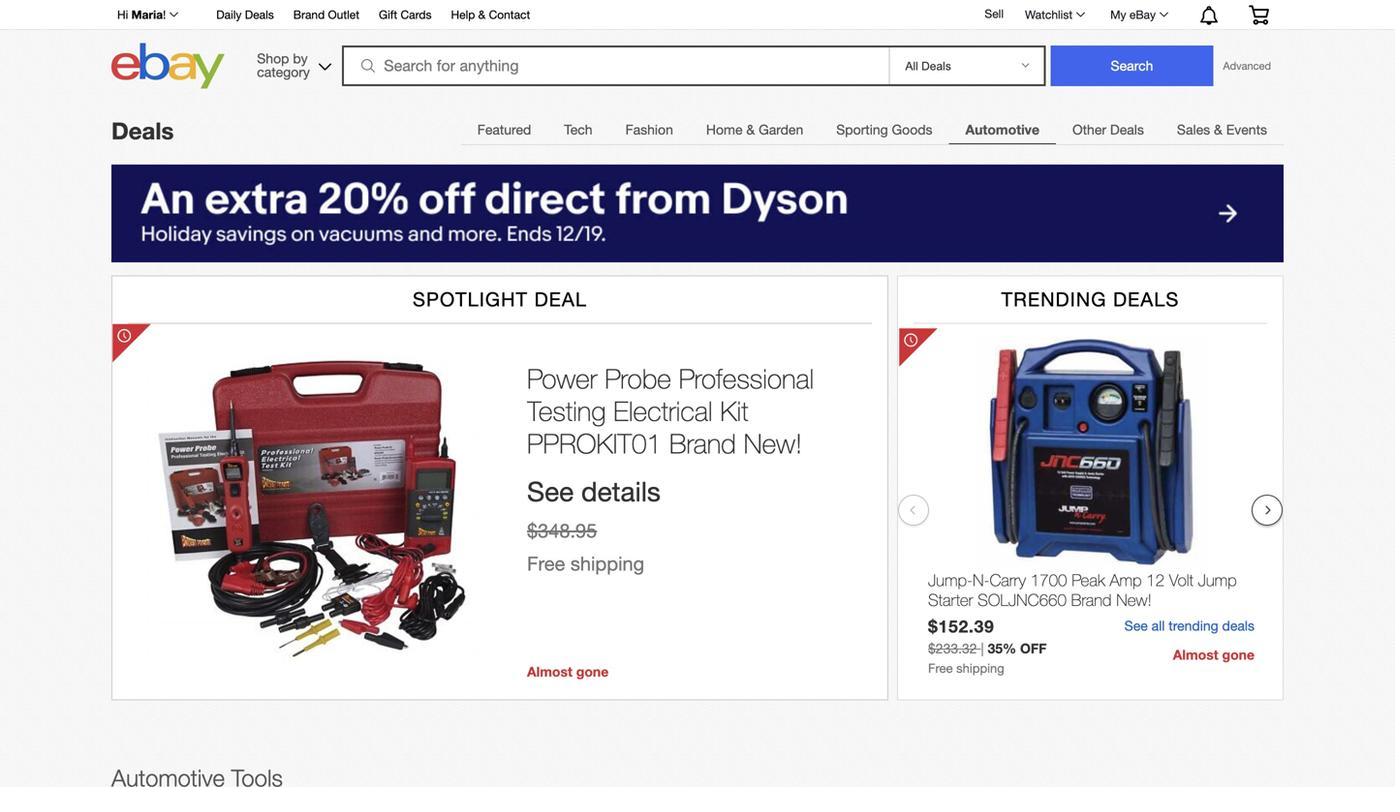 Task type: describe. For each thing, give the bounding box(es) containing it.
power probe professional testing electrical kit pprokit01 brand new! link
[[527, 363, 868, 460]]

featured link
[[461, 110, 548, 149]]

deals
[[1222, 618, 1255, 634]]

volt
[[1169, 571, 1194, 590]]

35%
[[988, 641, 1017, 657]]

deals for daily
[[245, 8, 274, 21]]

shop by category banner
[[107, 0, 1284, 94]]

daily deals
[[216, 8, 274, 21]]

events
[[1227, 122, 1268, 138]]

tech link
[[548, 110, 609, 149]]

trending
[[1169, 618, 1219, 634]]

gift cards
[[379, 8, 432, 21]]

$348.95
[[527, 520, 597, 543]]

gone for jump-n-carry 1700 peak amp 12 volt jump starter soljnc660 brand new!
[[1222, 647, 1255, 663]]

home & garden
[[706, 122, 804, 138]]

gone for power probe professional testing electrical kit pprokit01 brand new!
[[576, 664, 609, 680]]

jump-n-carry 1700 peak amp 12 volt jump starter soljnc660 brand new!
[[928, 571, 1237, 610]]

amp
[[1110, 571, 1142, 590]]

see all trending deals
[[1125, 618, 1255, 634]]

other deals
[[1073, 122, 1144, 138]]

new! inside jump-n-carry 1700 peak amp 12 volt jump starter soljnc660 brand new!
[[1117, 590, 1152, 610]]

free shipping
[[527, 553, 645, 576]]

daily deals link
[[216, 5, 274, 26]]

brand outlet link
[[293, 5, 360, 26]]

help & contact link
[[451, 5, 530, 26]]

jump-
[[928, 571, 973, 590]]

brand inside power probe professional testing electrical kit pprokit01 brand new!
[[669, 428, 736, 460]]

help
[[451, 8, 475, 21]]

automotive link
[[949, 110, 1056, 149]]

shop by category
[[257, 50, 310, 80]]

Search for anything text field
[[345, 47, 885, 84]]

help & contact
[[451, 8, 530, 21]]

soljnc660
[[978, 590, 1067, 610]]

almost gone for power probe professional testing electrical kit pprokit01 brand new!
[[527, 664, 609, 680]]

deal
[[534, 288, 587, 311]]

pprokit01
[[527, 428, 662, 460]]

almost gone for jump-n-carry 1700 peak amp 12 volt jump starter soljnc660 brand new!
[[1173, 647, 1255, 663]]

my ebay
[[1111, 8, 1156, 21]]

automotive
[[966, 122, 1040, 138]]

professional
[[679, 363, 814, 395]]

deals for trending
[[1113, 288, 1180, 311]]

almost for power probe professional testing electrical kit pprokit01 brand new!
[[527, 664, 573, 680]]

tab list containing featured
[[461, 110, 1284, 149]]

goods
[[892, 122, 933, 138]]

an extra 20% off direct from dyson holiday savings on vacuums and more. ends 12/19. image
[[111, 165, 1284, 262]]

my
[[1111, 8, 1127, 21]]

contact
[[489, 8, 530, 21]]

shop by category button
[[248, 43, 336, 85]]

gift cards link
[[379, 5, 432, 26]]

sporting goods link
[[820, 110, 949, 149]]

power
[[527, 363, 597, 395]]

see all trending deals link
[[1125, 618, 1255, 635]]

off
[[1020, 641, 1047, 657]]

other deals link
[[1056, 110, 1161, 149]]

brand inside jump-n-carry 1700 peak amp 12 volt jump starter soljnc660 brand new!
[[1071, 590, 1112, 610]]

$152.39
[[928, 617, 995, 637]]

$233.32 | 35% off free shipping
[[928, 641, 1047, 676]]

fashion link
[[609, 110, 690, 149]]

spotlight deal
[[413, 288, 587, 311]]

fashion
[[626, 122, 673, 138]]

by
[[293, 50, 308, 66]]

see details
[[527, 476, 661, 508]]

trending deals
[[1002, 288, 1180, 311]]

featured
[[478, 122, 531, 138]]

jump-n-carry 1700 peak amp 12 volt jump starter soljnc660 brand new! link
[[928, 571, 1255, 614]]

new! inside power probe professional testing electrical kit pprokit01 brand new!
[[744, 428, 802, 460]]

tech
[[564, 122, 593, 138]]

home
[[706, 122, 743, 138]]

daily
[[216, 8, 242, 21]]

hi maria !
[[117, 8, 166, 21]]

garden
[[759, 122, 804, 138]]

probe
[[605, 363, 671, 395]]

spotlight
[[413, 288, 528, 311]]

n-
[[973, 571, 990, 590]]

gift
[[379, 8, 397, 21]]

watchlist
[[1025, 8, 1073, 21]]

deals for other
[[1110, 122, 1144, 138]]

sporting
[[836, 122, 888, 138]]



Task type: locate. For each thing, give the bounding box(es) containing it.
testing
[[527, 395, 606, 427]]

brand
[[293, 8, 325, 21], [669, 428, 736, 460], [1071, 590, 1112, 610]]

0 vertical spatial new!
[[744, 428, 802, 460]]

0 horizontal spatial free
[[527, 553, 565, 576]]

0 vertical spatial almost gone
[[1173, 647, 1255, 663]]

advanced
[[1223, 60, 1271, 72]]

1 vertical spatial gone
[[576, 664, 609, 680]]

see details link
[[527, 476, 661, 508]]

2 vertical spatial brand
[[1071, 590, 1112, 610]]

cards
[[401, 8, 432, 21]]

0 horizontal spatial new!
[[744, 428, 802, 460]]

my ebay link
[[1100, 3, 1177, 26]]

see left all
[[1125, 618, 1148, 634]]

0 horizontal spatial brand
[[293, 8, 325, 21]]

all
[[1152, 618, 1165, 634]]

carry
[[990, 571, 1026, 590]]

watchlist link
[[1015, 3, 1094, 26]]

$233.32
[[928, 641, 977, 657]]

details
[[581, 476, 661, 508]]

brand left outlet
[[293, 8, 325, 21]]

almost for jump-n-carry 1700 peak amp 12 volt jump starter soljnc660 brand new!
[[1173, 647, 1219, 663]]

1 horizontal spatial see
[[1125, 618, 1148, 634]]

1 vertical spatial new!
[[1117, 590, 1152, 610]]

sporting goods
[[836, 122, 933, 138]]

brand down "peak"
[[1071, 590, 1112, 610]]

1 horizontal spatial free
[[928, 661, 953, 676]]

0 horizontal spatial see
[[527, 476, 574, 508]]

shipping inside $233.32 | 35% off free shipping
[[957, 661, 1005, 676]]

1 horizontal spatial shipping
[[957, 661, 1005, 676]]

1 horizontal spatial brand
[[669, 428, 736, 460]]

free down $233.32
[[928, 661, 953, 676]]

see inside see all trending deals link
[[1125, 618, 1148, 634]]

jump
[[1198, 571, 1237, 590]]

category
[[257, 64, 310, 80]]

0 vertical spatial brand
[[293, 8, 325, 21]]

electrical
[[614, 395, 713, 427]]

& for help
[[478, 8, 486, 21]]

shipping down |
[[957, 661, 1005, 676]]

almost
[[1173, 647, 1219, 663], [527, 664, 573, 680]]

deals link
[[111, 117, 174, 144]]

kit
[[720, 395, 749, 427]]

& inside home & garden link
[[746, 122, 755, 138]]

new! down amp
[[1117, 590, 1152, 610]]

sales
[[1177, 122, 1210, 138]]

see for see all trending deals
[[1125, 618, 1148, 634]]

|
[[981, 641, 984, 657]]

your shopping cart image
[[1248, 5, 1270, 24]]

1 horizontal spatial new!
[[1117, 590, 1152, 610]]

0 vertical spatial shipping
[[571, 553, 645, 576]]

deals
[[245, 8, 274, 21], [111, 117, 174, 144], [1110, 122, 1144, 138], [1113, 288, 1180, 311]]

new! down the kit
[[744, 428, 802, 460]]

1 vertical spatial shipping
[[957, 661, 1005, 676]]

0 horizontal spatial shipping
[[571, 553, 645, 576]]

maria
[[131, 8, 163, 21]]

home & garden link
[[690, 110, 820, 149]]

none submit inside shop by category banner
[[1051, 46, 1214, 86]]

brand inside account navigation
[[293, 8, 325, 21]]

1 vertical spatial almost gone
[[527, 664, 609, 680]]

peak
[[1072, 571, 1105, 590]]

see up the $348.95
[[527, 476, 574, 508]]

ebay
[[1130, 8, 1156, 21]]

free down the $348.95
[[527, 553, 565, 576]]

& for home
[[746, 122, 755, 138]]

other
[[1073, 122, 1107, 138]]

12
[[1147, 571, 1165, 590]]

menu bar containing featured
[[461, 110, 1284, 149]]

0 horizontal spatial &
[[478, 8, 486, 21]]

& inside sales & events link
[[1214, 122, 1223, 138]]

0 vertical spatial free
[[527, 553, 565, 576]]

!
[[163, 8, 166, 21]]

2 horizontal spatial brand
[[1071, 590, 1112, 610]]

sales & events
[[1177, 122, 1268, 138]]

hi
[[117, 8, 128, 21]]

1 vertical spatial free
[[928, 661, 953, 676]]

gone
[[1222, 647, 1255, 663], [576, 664, 609, 680]]

1700
[[1031, 571, 1067, 590]]

0 vertical spatial almost
[[1173, 647, 1219, 663]]

shipping down the $348.95
[[571, 553, 645, 576]]

see for see details
[[527, 476, 574, 508]]

1 horizontal spatial &
[[746, 122, 755, 138]]

sales & events link
[[1161, 110, 1284, 149]]

0 horizontal spatial almost
[[527, 664, 573, 680]]

1 vertical spatial brand
[[669, 428, 736, 460]]

advanced link
[[1214, 47, 1281, 85]]

almost gone
[[1173, 647, 1255, 663], [527, 664, 609, 680]]

starter
[[928, 590, 973, 610]]

& right help in the top of the page
[[478, 8, 486, 21]]

brand outlet
[[293, 8, 360, 21]]

account navigation
[[107, 0, 1284, 30]]

new!
[[744, 428, 802, 460], [1117, 590, 1152, 610]]

0 vertical spatial gone
[[1222, 647, 1255, 663]]

deals inside account navigation
[[245, 8, 274, 21]]

& right sales
[[1214, 122, 1223, 138]]

&
[[478, 8, 486, 21], [746, 122, 755, 138], [1214, 122, 1223, 138]]

tab list
[[461, 110, 1284, 149]]

0 vertical spatial see
[[527, 476, 574, 508]]

0 horizontal spatial gone
[[576, 664, 609, 680]]

1 vertical spatial see
[[1125, 618, 1148, 634]]

sell
[[985, 7, 1004, 20]]

0 horizontal spatial almost gone
[[527, 664, 609, 680]]

shop
[[257, 50, 289, 66]]

& inside the help & contact link
[[478, 8, 486, 21]]

see
[[527, 476, 574, 508], [1125, 618, 1148, 634]]

1 horizontal spatial gone
[[1222, 647, 1255, 663]]

menu bar
[[461, 110, 1284, 149]]

trending
[[1002, 288, 1107, 311]]

None submit
[[1051, 46, 1214, 86]]

& for sales
[[1214, 122, 1223, 138]]

1 horizontal spatial almost gone
[[1173, 647, 1255, 663]]

outlet
[[328, 8, 360, 21]]

1 horizontal spatial almost
[[1173, 647, 1219, 663]]

power probe professional testing electrical kit pprokit01 brand new!
[[527, 363, 814, 460]]

& right home
[[746, 122, 755, 138]]

1 vertical spatial almost
[[527, 664, 573, 680]]

free inside $233.32 | 35% off free shipping
[[928, 661, 953, 676]]

2 horizontal spatial &
[[1214, 122, 1223, 138]]

sell link
[[976, 7, 1013, 20]]

brand down the kit
[[669, 428, 736, 460]]



Task type: vqa. For each thing, say whether or not it's contained in the screenshot.
the "Shoes" in asics men's gel-excite 9   running shoes 1011b338
no



